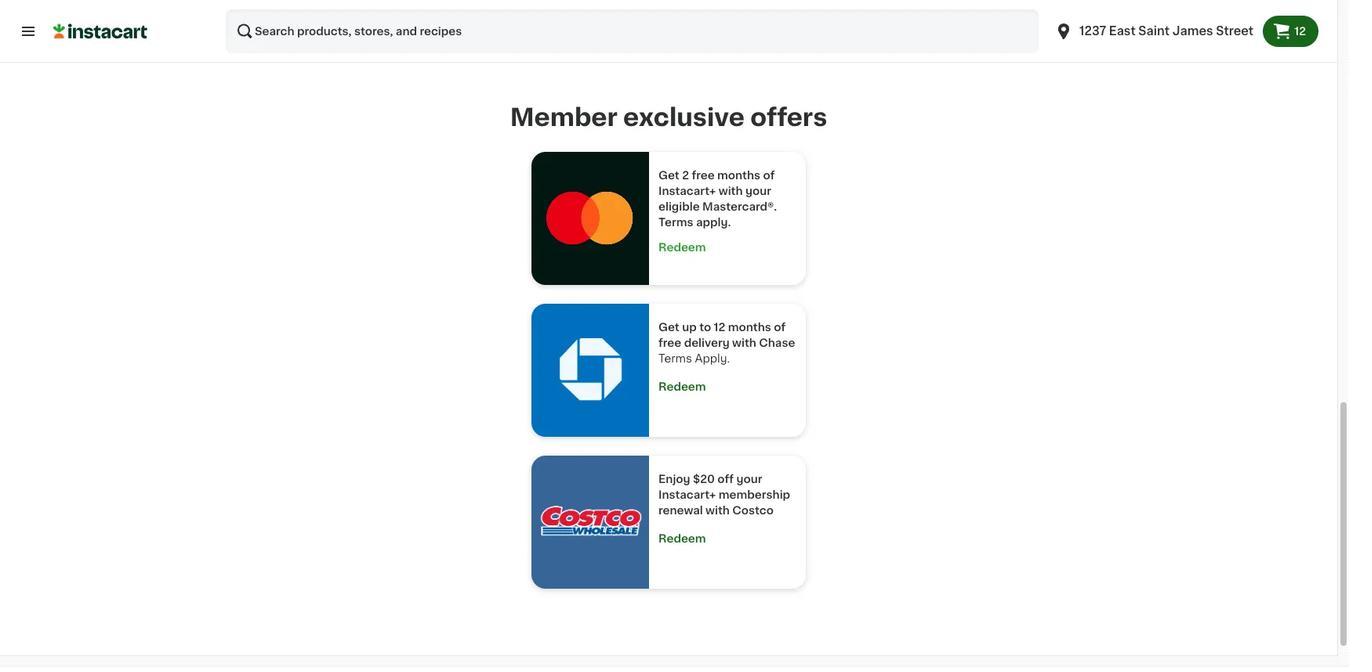 Task type: locate. For each thing, give the bounding box(es) containing it.
free inside get up to 12 months of free delivery with chase
[[659, 338, 681, 349]]

renewal
[[659, 506, 703, 517]]

free left delivery
[[659, 338, 681, 349]]

off
[[718, 475, 734, 486]]

get up to 12 months of free delivery with chase
[[659, 323, 795, 349]]

of up chase
[[774, 323, 786, 334]]

member exclusive offers
[[510, 106, 827, 130]]

your
[[746, 186, 771, 197], [737, 475, 762, 486]]

12 inside button
[[1295, 26, 1306, 37]]

1 vertical spatial free
[[659, 338, 681, 349]]

12 right to
[[714, 323, 726, 334]]

1 terms from the top
[[659, 218, 693, 229]]

0 vertical spatial free
[[692, 171, 715, 182]]

2 get from the top
[[659, 323, 680, 334]]

terms apply.
[[659, 338, 798, 365]]

your up membership
[[737, 475, 762, 486]]

instacart+ up renewal
[[659, 490, 716, 501]]

free
[[692, 171, 715, 182], [659, 338, 681, 349]]

0 vertical spatial get
[[659, 171, 680, 182]]

1 horizontal spatial free
[[692, 171, 715, 182]]

1 vertical spatial instacart+
[[659, 490, 716, 501]]

0 vertical spatial redeem
[[659, 243, 706, 254]]

12 right street
[[1295, 26, 1306, 37]]

terms down eligible
[[659, 218, 693, 229]]

get left 2
[[659, 171, 680, 182]]

0 vertical spatial months
[[717, 171, 761, 182]]

redeem button
[[659, 240, 797, 256], [659, 370, 797, 396], [659, 380, 706, 396], [659, 523, 797, 548], [659, 532, 706, 548]]

mastercard®.
[[702, 202, 777, 213]]

0 vertical spatial terms
[[659, 218, 693, 229]]

1 get from the top
[[659, 171, 680, 182]]

0 vertical spatial instacart+
[[659, 186, 716, 197]]

0 vertical spatial with
[[719, 186, 743, 197]]

12 inside get up to 12 months of free delivery with chase
[[714, 323, 726, 334]]

1 vertical spatial get
[[659, 323, 680, 334]]

2 vertical spatial redeem
[[659, 534, 706, 545]]

1 vertical spatial 12
[[714, 323, 726, 334]]

exclusive
[[623, 106, 745, 130]]

None search field
[[226, 9, 1039, 53]]

redeem
[[659, 243, 706, 254], [659, 382, 706, 393], [659, 534, 706, 545]]

of inside get up to 12 months of free delivery with chase
[[774, 323, 786, 334]]

add promo code button
[[296, 3, 390, 18]]

apply.
[[696, 218, 731, 229]]

your inside enjoy $20 off your instacart+ membership renewal with costco
[[737, 475, 762, 486]]

0 vertical spatial your
[[746, 186, 771, 197]]

instacart+ down 2
[[659, 186, 716, 197]]

instacart logo image
[[53, 22, 147, 41]]

redeem down apply. at the top
[[659, 243, 706, 254]]

redeem down renewal
[[659, 534, 706, 545]]

of
[[763, 171, 775, 182], [774, 323, 786, 334]]

eligible
[[659, 202, 700, 213]]

months inside get 2 free months of instacart+ with your eligible mastercard®. terms apply.
[[717, 171, 761, 182]]

1 vertical spatial your
[[737, 475, 762, 486]]

2 terms from the top
[[659, 354, 692, 365]]

Search field
[[226, 9, 1039, 53]]

1 redeem from the top
[[659, 243, 706, 254]]

of up mastercard®.
[[763, 171, 775, 182]]

months up chase
[[728, 323, 771, 334]]

1 instacart+ from the top
[[659, 186, 716, 197]]

1237 east saint james street
[[1080, 25, 1254, 37]]

2 instacart+ from the top
[[659, 490, 716, 501]]

with inside get 2 free months of instacart+ with your eligible mastercard®. terms apply.
[[719, 186, 743, 197]]

2 vertical spatial with
[[706, 506, 730, 517]]

with up mastercard®.
[[719, 186, 743, 197]]

1237
[[1080, 25, 1106, 37]]

to
[[699, 323, 711, 334]]

terms inside terms apply.
[[659, 354, 692, 365]]

with inside get up to 12 months of free delivery with chase
[[732, 338, 757, 349]]

get 2 free months of instacart+ with your eligible mastercard®. terms apply.
[[659, 171, 780, 229]]

1 vertical spatial terms
[[659, 354, 692, 365]]

0 horizontal spatial free
[[659, 338, 681, 349]]

get left up
[[659, 323, 680, 334]]

2 redeem from the top
[[659, 382, 706, 393]]

months
[[717, 171, 761, 182], [728, 323, 771, 334]]

12
[[1295, 26, 1306, 37], [714, 323, 726, 334]]

promo
[[322, 5, 359, 16]]

0 vertical spatial of
[[763, 171, 775, 182]]

0 horizontal spatial 12
[[714, 323, 726, 334]]

your up mastercard®.
[[746, 186, 771, 197]]

street
[[1216, 25, 1254, 37]]

1 vertical spatial with
[[732, 338, 757, 349]]

get
[[659, 171, 680, 182], [659, 323, 680, 334]]

0 vertical spatial 12
[[1295, 26, 1306, 37]]

terms
[[659, 218, 693, 229], [659, 354, 692, 365]]

free right 2
[[692, 171, 715, 182]]

12 button
[[1263, 16, 1319, 47]]

with inside enjoy $20 off your instacart+ membership renewal with costco
[[706, 506, 730, 517]]

redeem down apply.
[[659, 382, 706, 393]]

offers
[[750, 106, 827, 130]]

get inside get 2 free months of instacart+ with your eligible mastercard®. terms apply.
[[659, 171, 680, 182]]

get inside get up to 12 months of free delivery with chase
[[659, 323, 680, 334]]

your inside get 2 free months of instacart+ with your eligible mastercard®. terms apply.
[[746, 186, 771, 197]]

1 horizontal spatial 12
[[1295, 26, 1306, 37]]

with left chase
[[732, 338, 757, 349]]

1237 east saint james street button
[[1045, 9, 1263, 53], [1055, 9, 1254, 53]]

of inside get 2 free months of instacart+ with your eligible mastercard®. terms apply.
[[763, 171, 775, 182]]

terms down up
[[659, 354, 692, 365]]

chase
[[759, 338, 795, 349]]

enjoy $20 off your instacart+ membership renewal with costco
[[659, 475, 793, 517]]

with down off
[[706, 506, 730, 517]]

with
[[719, 186, 743, 197], [732, 338, 757, 349], [706, 506, 730, 517]]

membership
[[719, 490, 790, 501]]

1 vertical spatial redeem
[[659, 382, 706, 393]]

months up mastercard®.
[[717, 171, 761, 182]]

1 vertical spatial months
[[728, 323, 771, 334]]

1 vertical spatial of
[[774, 323, 786, 334]]

instacart+
[[659, 186, 716, 197], [659, 490, 716, 501]]



Task type: describe. For each thing, give the bounding box(es) containing it.
up
[[682, 323, 697, 334]]

4 redeem button from the top
[[659, 523, 797, 548]]

instacart+ inside get 2 free months of instacart+ with your eligible mastercard®. terms apply.
[[659, 186, 716, 197]]

1 1237 east saint james street button from the left
[[1045, 9, 1263, 53]]

add
[[296, 5, 319, 16]]

east
[[1109, 25, 1136, 37]]

2
[[682, 171, 689, 182]]

instacart+ inside enjoy $20 off your instacart+ membership renewal with costco
[[659, 490, 716, 501]]

2 1237 east saint james street button from the left
[[1055, 9, 1254, 53]]

delivery
[[684, 338, 730, 349]]

james
[[1173, 25, 1213, 37]]

5 redeem button from the top
[[659, 532, 706, 548]]

saint
[[1139, 25, 1170, 37]]

enjoy
[[659, 475, 690, 486]]

$20
[[693, 475, 715, 486]]

3 redeem button from the top
[[659, 380, 706, 396]]

member
[[510, 106, 618, 130]]

costco
[[733, 506, 774, 517]]

code
[[362, 5, 390, 16]]

get for get up to 12 months of free delivery with chase
[[659, 323, 680, 334]]

add promo code
[[296, 5, 390, 16]]

2 redeem button from the top
[[659, 370, 797, 396]]

apply.
[[695, 354, 730, 365]]

months inside get up to 12 months of free delivery with chase
[[728, 323, 771, 334]]

terms inside get 2 free months of instacart+ with your eligible mastercard®. terms apply.
[[659, 218, 693, 229]]

free inside get 2 free months of instacart+ with your eligible mastercard®. terms apply.
[[692, 171, 715, 182]]

3 redeem from the top
[[659, 534, 706, 545]]

get for get 2 free months of instacart+ with your eligible mastercard®. terms apply.
[[659, 171, 680, 182]]

1 redeem button from the top
[[659, 240, 797, 256]]



Task type: vqa. For each thing, say whether or not it's contained in the screenshot.
x inside the The Ripple Milk, Dairy- Free, Original 4 X 8 Fl Oz
no



